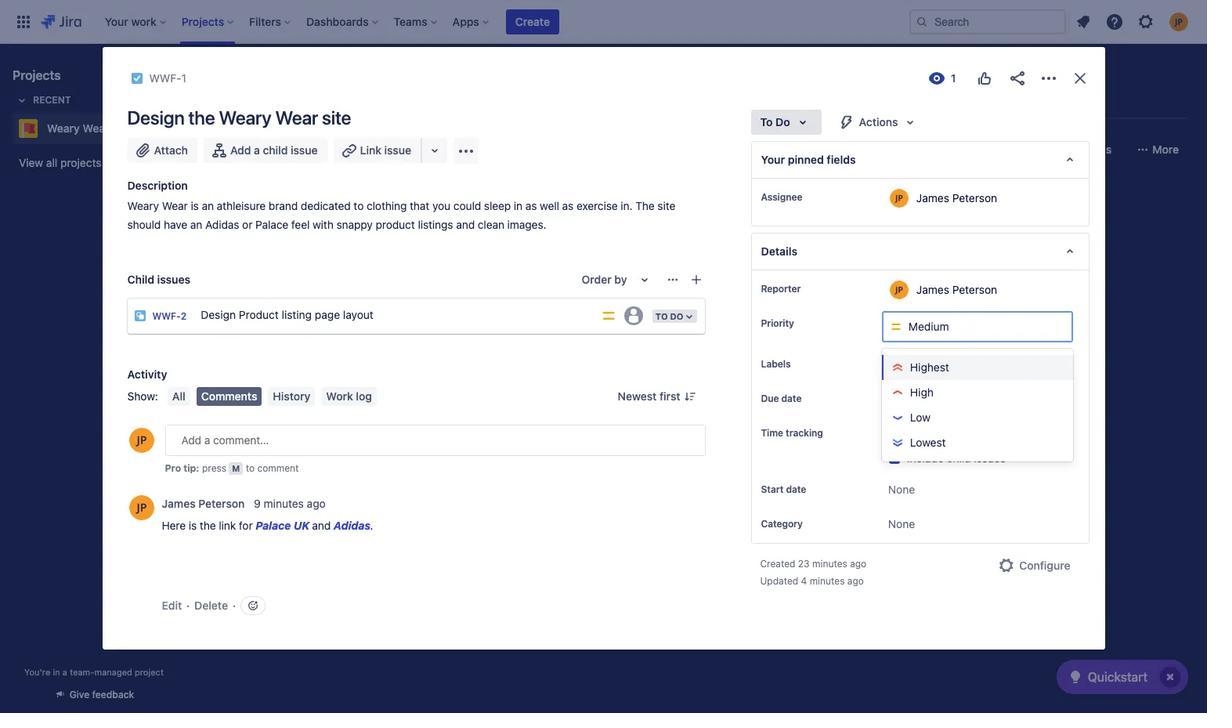 Task type: locate. For each thing, give the bounding box(es) containing it.
1 vertical spatial to
[[246, 462, 255, 474]]

well
[[540, 199, 559, 212]]

to do button up your
[[751, 110, 822, 135]]

m
[[232, 463, 240, 473]]

james peterson down your pinned fields element on the top of page
[[917, 191, 998, 204]]

2 none from the top
[[889, 392, 915, 405]]

an
[[202, 199, 214, 212], [190, 218, 202, 231]]

wear up view all projects link
[[83, 121, 109, 135]]

james peterson image
[[386, 266, 404, 285]]

james peterson
[[917, 191, 998, 204], [917, 282, 998, 296], [162, 497, 245, 511]]

to do up your
[[761, 115, 790, 129]]

1 vertical spatial 0
[[243, 297, 250, 310]]

managed
[[94, 667, 132, 677]]

wwf-1
[[149, 71, 186, 85]]

wear up have
[[162, 199, 188, 212]]

james up here
[[162, 497, 196, 511]]

wwf- for 1
[[149, 71, 182, 85]]

dedicated
[[301, 199, 351, 212]]

wear down with
[[313, 234, 339, 248]]

0 horizontal spatial adidas
[[205, 218, 239, 231]]

1 vertical spatial palace
[[256, 519, 291, 532]]

0 horizontal spatial a
[[63, 667, 67, 677]]

minutes up palace uk link
[[264, 497, 304, 511]]

menu bar
[[164, 387, 380, 406]]

you're
[[24, 667, 50, 677]]

child down logged
[[947, 452, 971, 465]]

0 left listing in the top left of the page
[[243, 297, 250, 310]]

jira image
[[41, 12, 81, 31], [41, 12, 81, 31]]

palace
[[255, 218, 289, 231], [256, 519, 291, 532]]

a right add
[[254, 143, 260, 157]]

0 vertical spatial to
[[354, 199, 364, 212]]

description
[[127, 179, 188, 192]]

site right the the
[[658, 199, 676, 212]]

0 horizontal spatial to do button
[[651, 308, 699, 324]]

palace down 9
[[256, 519, 291, 532]]

1 horizontal spatial 1
[[253, 297, 258, 310]]

do down issue actions icon
[[670, 311, 684, 321]]

0 vertical spatial site
[[322, 107, 351, 129]]

add people image
[[403, 140, 422, 159]]

1 horizontal spatial to do
[[761, 115, 790, 129]]

tab list
[[197, 91, 1198, 119]]

time
[[906, 429, 928, 442]]

1 horizontal spatial child
[[947, 452, 971, 465]]

palace down brand
[[255, 218, 289, 231]]

pro
[[165, 462, 181, 474]]

1 horizontal spatial do
[[670, 311, 684, 321]]

1 for to do 1
[[265, 193, 270, 206]]

1 vertical spatial to do button
[[651, 308, 699, 324]]

1 vertical spatial site
[[658, 199, 676, 212]]

no time logged
[[889, 429, 966, 442]]

0 vertical spatial adidas
[[205, 218, 239, 231]]

2 vertical spatial 1
[[253, 297, 258, 310]]

design product listing page layout link
[[195, 300, 595, 331]]

1 vertical spatial an
[[190, 218, 202, 231]]

adidas inside the "description weary wear is an athleisure brand dedicated to clothing that you could sleep in as well as exercise in. the site should have an adidas or palace feel with snappy product listings and clean images."
[[205, 218, 239, 231]]

images.
[[508, 218, 547, 231]]

design the weary wear site down feel
[[221, 234, 361, 248]]

here is the link for palace uk
[[162, 519, 310, 532]]

2 horizontal spatial 1
[[265, 193, 270, 206]]

highest
[[910, 360, 950, 374]]

4
[[801, 575, 807, 587]]

a left team-
[[63, 667, 67, 677]]

is left athleisure
[[191, 199, 199, 212]]

add app image
[[457, 141, 476, 160]]

0 vertical spatial 1
[[181, 71, 186, 85]]

Add a comment… field
[[165, 425, 706, 456]]

1 vertical spatial minutes
[[813, 558, 848, 570]]

1 vertical spatial adidas
[[334, 519, 371, 532]]

design the weary wear site up add
[[127, 107, 351, 129]]

james down your pinned fields element on the top of page
[[917, 191, 950, 204]]

tab list containing board
[[197, 91, 1198, 119]]

child right add
[[263, 143, 288, 157]]

1 vertical spatial and
[[312, 519, 331, 532]]

the
[[188, 107, 215, 129], [259, 234, 275, 248], [200, 519, 216, 532]]

delete button
[[194, 598, 228, 614]]

2 horizontal spatial to
[[761, 115, 773, 129]]

none
[[889, 357, 915, 371], [889, 392, 915, 405], [889, 483, 915, 496], [889, 517, 915, 531]]

1 horizontal spatial a
[[254, 143, 260, 157]]

1 horizontal spatial issues
[[974, 452, 1006, 465]]

view
[[19, 156, 43, 169]]

0 horizontal spatial in
[[53, 667, 60, 677]]

create
[[515, 14, 550, 28]]

adidas left "or"
[[205, 218, 239, 231]]

to up snappy
[[354, 199, 364, 212]]

0 vertical spatial design the weary wear site
[[127, 107, 351, 129]]

as left well in the top of the page
[[526, 199, 537, 212]]

1 vertical spatial to
[[231, 194, 244, 205]]

1 horizontal spatial to do button
[[751, 110, 822, 135]]

1 none from the top
[[889, 357, 915, 371]]

1 vertical spatial 1
[[265, 193, 270, 206]]

or
[[242, 218, 253, 231]]

do up your
[[776, 115, 790, 129]]

0 horizontal spatial issues
[[157, 273, 190, 286]]

minutes right 23
[[813, 558, 848, 570]]

none for category
[[889, 517, 915, 531]]

0 vertical spatial do
[[776, 115, 790, 129]]

work log button
[[322, 387, 377, 406]]

start date
[[761, 484, 807, 496]]

in
[[452, 194, 462, 205]]

in up images.
[[514, 199, 523, 212]]

2 palace from the top
[[256, 519, 291, 532]]

1 vertical spatial wwf-
[[152, 310, 181, 322]]

summary link
[[207, 91, 262, 119]]

description weary wear is an athleisure brand dedicated to clothing that you could sleep in as well as exercise in. the site should have an adidas or palace feel with snappy product listings and clean images.
[[127, 179, 679, 231]]

0 horizontal spatial and
[[312, 519, 331, 532]]

site inside the "description weary wear is an athleisure brand dedicated to clothing that you could sleep in as well as exercise in. the site should have an adidas or palace feel with snappy product listings and clean images."
[[658, 199, 676, 212]]

1 palace from the top
[[255, 218, 289, 231]]

1 horizontal spatial in
[[514, 199, 523, 212]]

james peterson up medium
[[917, 282, 998, 296]]

0 horizontal spatial to
[[246, 462, 255, 474]]

1 vertical spatial ago
[[850, 558, 867, 570]]

as
[[526, 199, 537, 212], [562, 199, 574, 212]]

2 vertical spatial do
[[670, 311, 684, 321]]

a inside button
[[254, 143, 260, 157]]

1 horizontal spatial to
[[354, 199, 364, 212]]

recent
[[33, 94, 71, 106]]

here
[[162, 519, 186, 532]]

site right board
[[322, 107, 351, 129]]

edit
[[162, 599, 182, 612]]

0 vertical spatial a
[[254, 143, 260, 157]]

1 vertical spatial child
[[947, 452, 971, 465]]

23
[[798, 558, 810, 570]]

do inside to do 1
[[246, 194, 259, 205]]

order by
[[582, 273, 627, 286]]

2
[[181, 310, 187, 322]]

is right here
[[189, 519, 197, 532]]

0 vertical spatial to
[[761, 115, 773, 129]]

0 vertical spatial james peterson
[[917, 191, 998, 204]]

category
[[761, 518, 803, 530]]

site down snappy
[[342, 234, 361, 248]]

issue actions image
[[666, 273, 679, 286]]

1 vertical spatial in
[[53, 667, 60, 677]]

give feedback button
[[44, 682, 144, 708]]

updated
[[761, 575, 799, 587]]

to up "or"
[[231, 194, 244, 205]]

due date
[[761, 393, 802, 404]]

0 vertical spatial to do
[[761, 115, 790, 129]]

2 issue from the left
[[384, 143, 411, 157]]

palace inside the "description weary wear is an athleisure brand dedicated to clothing that you could sleep in as well as exercise in. the site should have an adidas or palace feel with snappy product listings and clean images."
[[255, 218, 289, 231]]

the down brand
[[259, 234, 275, 248]]

0 vertical spatial in
[[514, 199, 523, 212]]

0 horizontal spatial 1
[[181, 71, 186, 85]]

0 horizontal spatial issue
[[291, 143, 318, 157]]

create child image
[[690, 273, 703, 286]]

peterson up link
[[199, 497, 245, 511]]

delete
[[194, 599, 228, 612]]

comments
[[201, 389, 257, 403]]

board
[[278, 98, 309, 111]]

issue right link
[[384, 143, 411, 157]]

0 vertical spatial 0
[[519, 193, 525, 206]]

the down copy link to issue "image"
[[188, 107, 215, 129]]

created 23 minutes ago updated 4 minutes ago
[[761, 558, 867, 587]]

1 horizontal spatial as
[[562, 199, 574, 212]]

1 horizontal spatial to
[[656, 311, 668, 321]]

1 vertical spatial do
[[246, 194, 259, 205]]

2 vertical spatial james peterson
[[162, 497, 245, 511]]

0 / 1
[[243, 297, 258, 310]]

9
[[254, 497, 261, 511]]

2 vertical spatial design
[[201, 308, 236, 322]]

0 vertical spatial design
[[127, 107, 185, 129]]

weary up add
[[219, 107, 271, 129]]

give
[[70, 689, 90, 701]]

0 right sleep
[[519, 193, 525, 206]]

add
[[230, 143, 251, 157]]

for
[[239, 519, 253, 532]]

reporter
[[761, 283, 801, 295]]

sleep
[[484, 199, 511, 212]]

0 vertical spatial is
[[191, 199, 199, 212]]

ago right 4
[[848, 575, 864, 587]]

to up your
[[761, 115, 773, 129]]

weary up should
[[127, 199, 159, 212]]

the left link
[[200, 519, 216, 532]]

1
[[181, 71, 186, 85], [265, 193, 270, 206], [253, 297, 258, 310]]

fields
[[827, 153, 856, 166]]

0 vertical spatial and
[[456, 218, 475, 231]]

1 horizontal spatial and
[[456, 218, 475, 231]]

configure
[[1020, 559, 1071, 572]]

team-
[[70, 667, 94, 677]]

close image
[[1071, 69, 1090, 88]]

to right m on the left of page
[[246, 462, 255, 474]]

0 vertical spatial wwf-
[[149, 71, 182, 85]]

task image
[[130, 72, 143, 85]]

0 vertical spatial ago
[[307, 497, 326, 511]]

an left athleisure
[[202, 199, 214, 212]]

collapse recent projects image
[[13, 91, 31, 110]]

order
[[582, 273, 612, 286]]

1 horizontal spatial 0
[[519, 193, 525, 206]]

logged
[[931, 429, 966, 442]]

and right uk
[[312, 519, 331, 532]]

design left 0 / 1
[[201, 308, 236, 322]]

weary inside the "description weary wear is an athleisure brand dedicated to clothing that you could sleep in as well as exercise in. the site should have an adidas or palace feel with snappy product listings and clean images."
[[127, 199, 159, 212]]

no
[[889, 429, 903, 442]]

view all projects link
[[13, 149, 176, 177]]

and down could
[[456, 218, 475, 231]]

wwf- left copy link to issue "image"
[[149, 71, 182, 85]]

1 for 0 / 1
[[253, 297, 258, 310]]

issues right child
[[157, 273, 190, 286]]

peterson down your pinned fields element on the top of page
[[953, 191, 998, 204]]

james peterson image
[[368, 137, 393, 162]]

1 horizontal spatial issue
[[384, 143, 411, 157]]

as right well in the top of the page
[[562, 199, 574, 212]]

adidas link
[[334, 519, 371, 532]]

2 vertical spatial ago
[[848, 575, 864, 587]]

wwf- right issue type: sub-task image
[[152, 310, 181, 322]]

james peterson up link
[[162, 497, 245, 511]]

do up "or"
[[246, 194, 259, 205]]

edit button
[[162, 598, 182, 614]]

2 vertical spatial james
[[162, 497, 196, 511]]

2 horizontal spatial do
[[776, 115, 790, 129]]

link issue
[[360, 143, 411, 157]]

design the weary wear site dialog
[[102, 47, 1105, 650]]

actions
[[859, 115, 898, 129]]

adidas
[[205, 218, 239, 231], [334, 519, 371, 532]]

menu bar containing all
[[164, 387, 380, 406]]

0 vertical spatial date
[[782, 393, 802, 404]]

peterson down details element
[[953, 282, 998, 296]]

attach
[[154, 143, 188, 157]]

issue down board
[[291, 143, 318, 157]]

date right due
[[782, 393, 802, 404]]

issues right include
[[974, 452, 1006, 465]]

to down issue actions icon
[[656, 311, 668, 321]]

0 vertical spatial peterson
[[953, 191, 998, 204]]

to do down issue actions icon
[[656, 311, 684, 321]]

0 horizontal spatial child
[[263, 143, 288, 157]]

0 horizontal spatial 0
[[243, 297, 250, 310]]

issue type: sub-task image
[[134, 310, 146, 322]]

an right have
[[190, 218, 202, 231]]

0 vertical spatial palace
[[255, 218, 289, 231]]

0 horizontal spatial do
[[246, 194, 259, 205]]

clean
[[478, 218, 505, 231]]

minutes right 4
[[810, 575, 845, 587]]

design up attach button
[[127, 107, 185, 129]]

press
[[202, 462, 226, 474]]

ago up uk
[[307, 497, 326, 511]]

date right start
[[786, 484, 807, 496]]

0 vertical spatial child
[[263, 143, 288, 157]]

1 vertical spatial date
[[786, 484, 807, 496]]

1 vertical spatial is
[[189, 519, 197, 532]]

0 horizontal spatial to
[[231, 194, 244, 205]]

share image
[[1008, 69, 1027, 88]]

pro tip: press m to comment
[[165, 462, 299, 474]]

and inside the "description weary wear is an athleisure brand dedicated to clothing that you could sleep in as well as exercise in. the site should have an adidas or palace feel with snappy product listings and clean images."
[[456, 218, 475, 231]]

2 vertical spatial peterson
[[199, 497, 245, 511]]

1 as from the left
[[526, 199, 537, 212]]

to
[[354, 199, 364, 212], [246, 462, 255, 474]]

athleisure
[[217, 199, 266, 212]]

history
[[273, 389, 311, 403]]

to do button down issue actions icon
[[651, 308, 699, 324]]

summary
[[210, 98, 259, 111]]

9 minutes ago
[[254, 497, 326, 511]]

create column image
[[877, 187, 896, 206]]

0 vertical spatial the
[[188, 107, 215, 129]]

priority pin to top image
[[798, 317, 810, 330]]

0 horizontal spatial as
[[526, 199, 537, 212]]

palace uk link
[[256, 519, 310, 532]]

clothing
[[367, 199, 407, 212]]

ago right 23
[[850, 558, 867, 570]]

adidas right uk
[[334, 519, 371, 532]]

1 issue from the left
[[291, 143, 318, 157]]

0 horizontal spatial to do
[[656, 311, 684, 321]]

product
[[376, 218, 415, 231]]

include child issues
[[907, 452, 1006, 465]]

1 vertical spatial to do
[[656, 311, 684, 321]]

design down "or"
[[221, 234, 256, 248]]

james up medium
[[917, 282, 950, 296]]

4 none from the top
[[889, 517, 915, 531]]

1 vertical spatial a
[[63, 667, 67, 677]]

1 vertical spatial issues
[[974, 452, 1006, 465]]

peterson
[[953, 191, 998, 204], [953, 282, 998, 296], [199, 497, 245, 511]]

in right you're
[[53, 667, 60, 677]]



Task type: describe. For each thing, give the bounding box(es) containing it.
in inside the "description weary wear is an athleisure brand dedicated to clothing that you could sleep in as well as exercise in. the site should have an adidas or palace feel with snappy product listings and clean images."
[[514, 199, 523, 212]]

date for due date
[[782, 393, 802, 404]]

weary wear fashion link
[[13, 113, 169, 144]]

add a child issue
[[230, 143, 318, 157]]

to inside to do 1
[[231, 194, 244, 205]]

newest first button
[[609, 387, 706, 406]]

3 none from the top
[[889, 483, 915, 496]]

wear inside the "description weary wear is an athleisure brand dedicated to clothing that you could sleep in as well as exercise in. the site should have an adidas or palace feel with snappy product listings and clean images."
[[162, 199, 188, 212]]

1 horizontal spatial adidas
[[334, 519, 371, 532]]

listings
[[418, 218, 453, 231]]

add a child issue button
[[204, 138, 327, 163]]

weary down feel
[[278, 234, 310, 248]]

dismiss quickstart image
[[1158, 665, 1183, 690]]

priority: medium image
[[601, 308, 617, 324]]

you
[[433, 199, 451, 212]]

fashion
[[112, 121, 152, 135]]

wwf-2
[[152, 310, 187, 322]]

pinned
[[788, 153, 824, 166]]

low
[[910, 411, 931, 424]]

project settings
[[798, 98, 880, 111]]

create banner
[[0, 0, 1208, 44]]

2 vertical spatial minutes
[[810, 575, 845, 587]]

wwf-1 link
[[149, 69, 186, 88]]

primary element
[[9, 0, 910, 43]]

is inside the "description weary wear is an athleisure brand dedicated to clothing that you could sleep in as well as exercise in. the site should have an adidas or palace feel with snappy product listings and clean images."
[[191, 199, 199, 212]]

none for labels
[[889, 357, 915, 371]]

the
[[636, 199, 655, 212]]

issue inside 'button'
[[384, 143, 411, 157]]

child inside button
[[263, 143, 288, 157]]

0 vertical spatial issues
[[157, 273, 190, 286]]

due
[[761, 393, 779, 404]]

issue inside button
[[291, 143, 318, 157]]

to do 1
[[231, 193, 270, 206]]

comment
[[257, 462, 299, 474]]

tip:
[[184, 462, 199, 474]]

projects
[[13, 68, 61, 82]]

work log
[[326, 389, 372, 403]]

that
[[410, 199, 430, 212]]

weary wear fashion
[[47, 121, 152, 135]]

reporter pin to top image
[[804, 283, 817, 295]]

1 vertical spatial design
[[221, 234, 256, 248]]

Search board text field
[[208, 139, 328, 161]]

by
[[615, 273, 627, 286]]

vote options: no one has voted for this issue yet. image
[[975, 69, 994, 88]]

1 vertical spatial james
[[917, 282, 950, 296]]

details
[[761, 244, 798, 258]]

uk
[[294, 519, 310, 532]]

list
[[328, 98, 346, 111]]

1 vertical spatial design the weary wear site
[[221, 234, 361, 248]]

list link
[[325, 91, 350, 119]]

1 vertical spatial the
[[259, 234, 275, 248]]

0 vertical spatial an
[[202, 199, 214, 212]]

exercise
[[577, 199, 618, 212]]

page
[[315, 308, 340, 322]]

start
[[761, 484, 784, 496]]

1 vertical spatial james peterson
[[917, 282, 998, 296]]

configure link
[[988, 554, 1080, 579]]

log
[[356, 389, 372, 403]]

to inside the "description weary wear is an athleisure brand dedicated to clothing that you could sleep in as well as exercise in. the site should have an adidas or palace feel with snappy product listings and clean images."
[[354, 199, 364, 212]]

your
[[761, 153, 785, 166]]

date for start date
[[786, 484, 807, 496]]

add reaction image
[[247, 599, 259, 612]]

you're in a team-managed project
[[24, 667, 164, 677]]

2 vertical spatial to
[[656, 311, 668, 321]]

actions image
[[1039, 69, 1058, 88]]

assignee
[[761, 191, 803, 203]]

done
[[673, 194, 699, 205]]

time tracking
[[761, 427, 823, 439]]

wwf- for 2
[[152, 310, 181, 322]]

activity
[[127, 367, 167, 381]]

newest first
[[618, 389, 681, 403]]

in.
[[621, 199, 633, 212]]

comments button
[[196, 387, 262, 406]]

wear up add a child issue
[[275, 107, 318, 129]]

2 vertical spatial the
[[200, 519, 216, 532]]

Search field
[[910, 9, 1067, 34]]

actions button
[[828, 110, 930, 135]]

.
[[371, 519, 374, 532]]

link
[[219, 519, 236, 532]]

progress
[[464, 194, 512, 205]]

created
[[761, 558, 796, 570]]

2 as from the left
[[562, 199, 574, 212]]

0 vertical spatial to do button
[[751, 110, 822, 135]]

your pinned fields element
[[751, 141, 1090, 179]]

view all projects
[[19, 156, 101, 169]]

0 vertical spatial james
[[917, 191, 950, 204]]

lowest
[[910, 436, 946, 449]]

profile image of james peterson image
[[129, 428, 154, 453]]

1 inside design the weary wear site dialog
[[181, 71, 186, 85]]

project settings link
[[795, 91, 883, 119]]

newest first image
[[684, 390, 696, 403]]

give feedback
[[70, 689, 134, 701]]

projects
[[60, 156, 101, 169]]

check image
[[1066, 668, 1085, 686]]

settings
[[838, 98, 880, 111]]

0 vertical spatial minutes
[[264, 497, 304, 511]]

should
[[127, 218, 161, 231]]

weary down recent
[[47, 121, 80, 135]]

details element
[[751, 233, 1090, 270]]

history button
[[268, 387, 315, 406]]

time
[[761, 427, 784, 439]]

link web pages and more image
[[426, 141, 444, 160]]

quickstart
[[1088, 670, 1148, 684]]

could
[[454, 199, 481, 212]]

show:
[[127, 389, 158, 403]]

product
[[239, 308, 279, 322]]

copy link to issue image
[[183, 71, 196, 84]]

design product listing page layout
[[201, 308, 374, 322]]

all button
[[168, 387, 190, 406]]

snappy
[[337, 218, 373, 231]]

/
[[250, 297, 253, 310]]

work
[[326, 389, 353, 403]]

menu bar inside design the weary wear site dialog
[[164, 387, 380, 406]]

have
[[164, 218, 187, 231]]

1 vertical spatial peterson
[[953, 282, 998, 296]]

layout
[[343, 308, 374, 322]]

search image
[[916, 15, 929, 28]]

design the weary wear site inside dialog
[[127, 107, 351, 129]]

none for due date
[[889, 392, 915, 405]]

wwf-2 link
[[152, 310, 187, 322]]

2 vertical spatial site
[[342, 234, 361, 248]]

child
[[127, 273, 154, 286]]

medium
[[909, 320, 949, 333]]



Task type: vqa. For each thing, say whether or not it's contained in the screenshot.
checkbox at the top left of page
no



